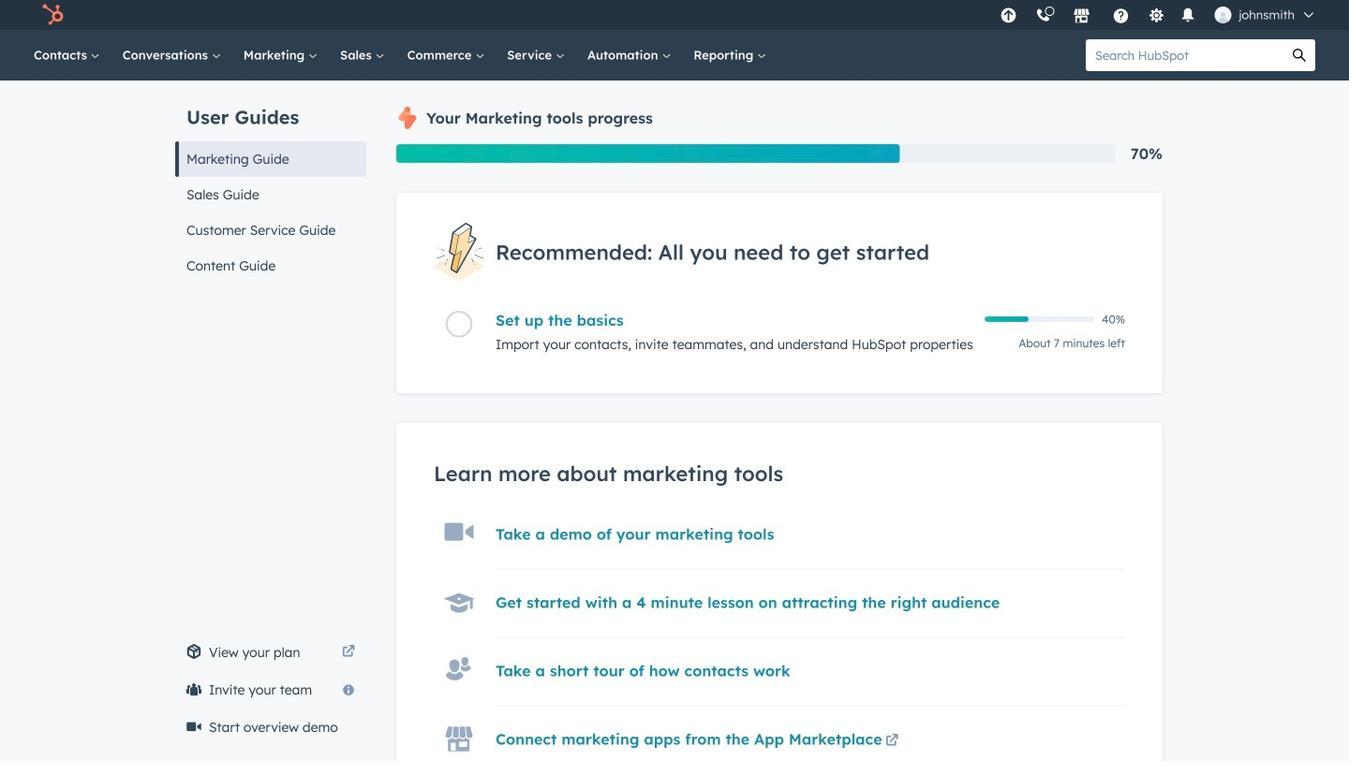 Task type: locate. For each thing, give the bounding box(es) containing it.
john smith image
[[1215, 7, 1232, 23]]

user guides element
[[175, 81, 366, 284]]

Search HubSpot search field
[[1086, 39, 1284, 71]]

progress bar
[[396, 144, 900, 163]]

link opens in a new window image
[[342, 642, 355, 664], [342, 647, 355, 660], [886, 731, 899, 754]]

link opens in a new window image
[[886, 736, 899, 749]]

menu
[[991, 0, 1327, 30]]



Task type: describe. For each thing, give the bounding box(es) containing it.
marketplaces image
[[1073, 8, 1090, 25]]

[object object] complete progress bar
[[985, 317, 1029, 323]]



Task type: vqa. For each thing, say whether or not it's contained in the screenshot.
'PAGINATION' navigation
no



